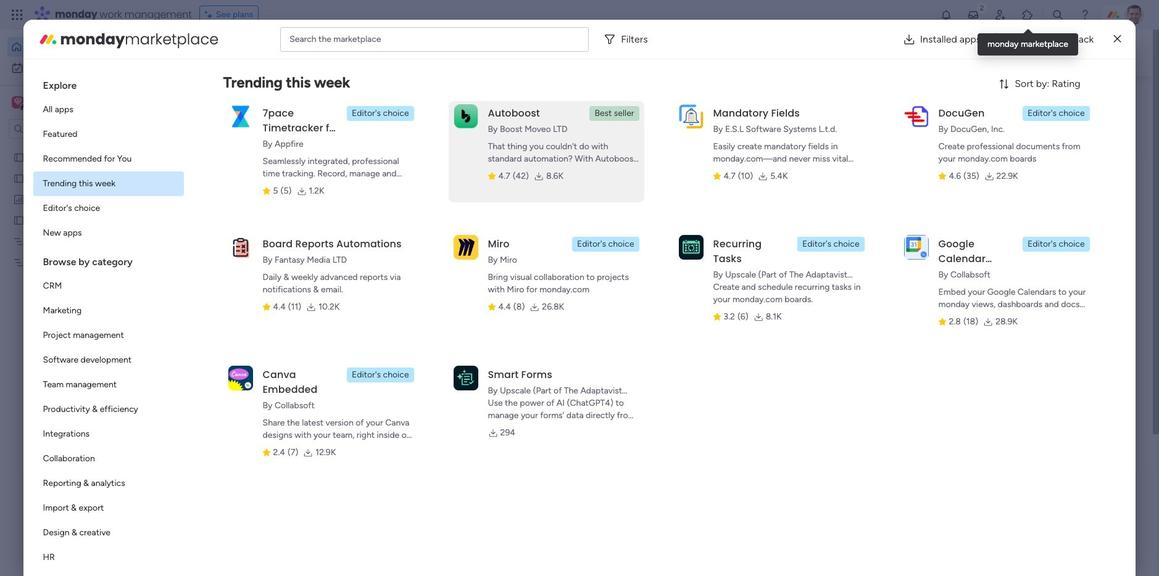 Task type: locate. For each thing, give the bounding box(es) containing it.
1 horizontal spatial monday marketplace image
[[1022, 9, 1034, 21]]

1 horizontal spatial add to favorites image
[[855, 226, 867, 238]]

1 add to favorites image from the left
[[637, 226, 650, 238]]

2 add to favorites image from the left
[[855, 226, 867, 238]]

public dashboard image
[[679, 225, 693, 239]]

0 horizontal spatial component image
[[243, 245, 254, 256]]

0 vertical spatial heading
[[33, 69, 184, 98]]

public board image up component image
[[461, 225, 475, 239]]

heading
[[33, 69, 184, 98], [33, 246, 184, 274]]

public board image
[[13, 214, 25, 226], [461, 225, 475, 239]]

search everything image
[[1052, 9, 1064, 21]]

2 circle o image from the top
[[937, 179, 945, 188]]

0 vertical spatial check circle image
[[937, 116, 945, 125]]

1 vertical spatial heading
[[33, 246, 184, 274]]

circle o image up circle o image
[[937, 147, 945, 157]]

workspace selection element
[[12, 95, 103, 111]]

0 vertical spatial dapulse x slim image
[[1114, 32, 1121, 47]]

1 circle o image from the top
[[937, 147, 945, 157]]

2 heading from the top
[[33, 246, 184, 274]]

check circle image
[[937, 116, 945, 125], [937, 132, 945, 141]]

0 horizontal spatial monday marketplace image
[[38, 29, 58, 49]]

dapulse x slim image
[[1114, 32, 1121, 47], [1085, 90, 1100, 104]]

app logo image
[[228, 104, 253, 129], [454, 104, 478, 129], [679, 104, 704, 129], [904, 104, 929, 129], [228, 235, 253, 260], [454, 235, 478, 260], [679, 235, 704, 260], [904, 235, 929, 260], [228, 366, 253, 391], [454, 366, 478, 391]]

2 component image from the left
[[679, 245, 690, 256]]

0 horizontal spatial dapulse x slim image
[[1085, 90, 1100, 104]]

list box
[[33, 69, 184, 577], [0, 144, 157, 439]]

quick search results list box
[[228, 115, 889, 430]]

component image
[[243, 245, 254, 256], [679, 245, 690, 256]]

1 vertical spatial circle o image
[[937, 179, 945, 188]]

0 horizontal spatial add to favorites image
[[637, 226, 650, 238]]

add to favorites image for public dashboard icon
[[855, 226, 867, 238]]

public dashboard image
[[13, 193, 25, 205]]

1 horizontal spatial component image
[[679, 245, 690, 256]]

option
[[7, 37, 150, 57], [7, 58, 150, 78], [33, 98, 184, 122], [33, 122, 184, 147], [0, 146, 157, 148], [33, 147, 184, 172], [33, 172, 184, 196], [33, 196, 184, 221], [33, 221, 184, 246], [33, 274, 184, 299], [33, 299, 184, 324], [33, 324, 184, 348], [33, 348, 184, 373], [33, 373, 184, 398], [33, 398, 184, 422], [33, 422, 184, 447], [33, 447, 184, 472], [33, 472, 184, 496], [33, 496, 184, 521], [33, 521, 184, 546], [33, 546, 184, 570]]

workspace image
[[12, 96, 24, 109]]

add to favorites image
[[637, 226, 650, 238], [855, 226, 867, 238]]

1 component image from the left
[[243, 245, 254, 256]]

1 vertical spatial check circle image
[[937, 132, 945, 141]]

public board image
[[13, 151, 25, 163], [13, 172, 25, 184], [243, 225, 257, 239], [243, 377, 257, 390]]

circle o image down circle o image
[[937, 179, 945, 188]]

0 vertical spatial circle o image
[[937, 147, 945, 157]]

public board image down public dashboard image
[[13, 214, 25, 226]]

0 horizontal spatial public board image
[[13, 214, 25, 226]]

terry turtle image
[[1125, 5, 1145, 25]]

2 image
[[977, 1, 988, 15]]

add to favorites image for the rightmost public board icon
[[637, 226, 650, 238]]

monday marketplace image
[[1022, 9, 1034, 21], [38, 29, 58, 49]]

circle o image
[[937, 163, 945, 172]]

circle o image
[[937, 147, 945, 157], [937, 179, 945, 188]]

help image
[[1079, 9, 1092, 21]]



Task type: describe. For each thing, give the bounding box(es) containing it.
see plans image
[[205, 8, 216, 22]]

1 horizontal spatial dapulse x slim image
[[1114, 32, 1121, 47]]

1 heading from the top
[[33, 69, 184, 98]]

v2 bolt switch image
[[1025, 46, 1032, 60]]

0 vertical spatial monday marketplace image
[[1022, 9, 1034, 21]]

1 check circle image from the top
[[937, 116, 945, 125]]

component image
[[461, 245, 472, 256]]

templates image image
[[930, 248, 1093, 334]]

close recently visited image
[[228, 101, 243, 115]]

1 horizontal spatial public board image
[[461, 225, 475, 239]]

update feed image
[[967, 9, 980, 21]]

invite members image
[[995, 9, 1007, 21]]

Search in workspace field
[[26, 122, 103, 136]]

notifications image
[[940, 9, 953, 21]]

v2 user feedback image
[[929, 46, 938, 60]]

1 vertical spatial dapulse x slim image
[[1085, 90, 1100, 104]]

1 vertical spatial monday marketplace image
[[38, 29, 58, 49]]

workspace image
[[14, 96, 22, 109]]

select product image
[[11, 9, 23, 21]]

2 check circle image from the top
[[937, 132, 945, 141]]



Task type: vqa. For each thing, say whether or not it's contained in the screenshot.
the right component image
yes



